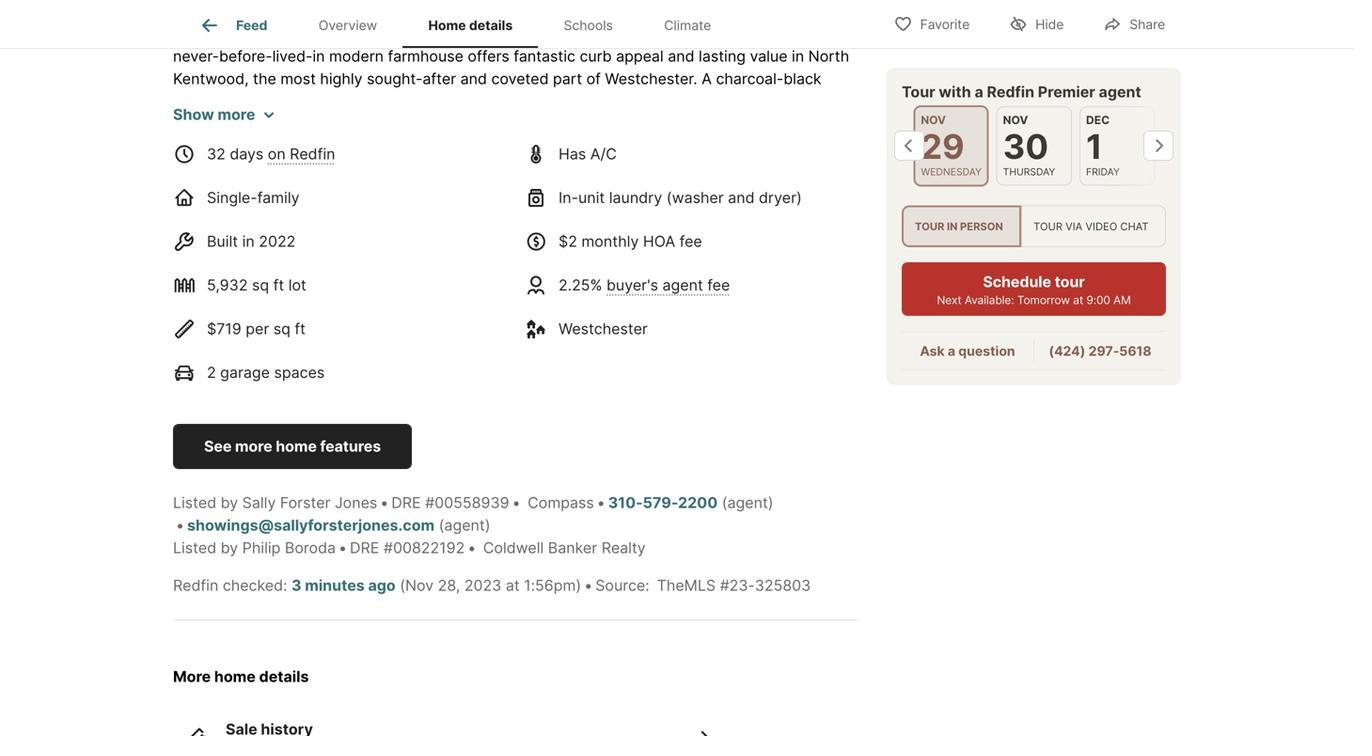 Task type: locate. For each thing, give the bounding box(es) containing it.
upstairs,
[[742, 273, 806, 291]]

dine
[[268, 340, 298, 359]]

is down the perimeter.
[[214, 137, 225, 156]]

1 vertical spatial more
[[235, 437, 272, 456]]

the up the wraps on the top of page
[[253, 69, 276, 88]]

and left the rack
[[728, 188, 755, 207]]

0 vertical spatial at
[[1073, 294, 1084, 307]]

of down curb
[[587, 69, 601, 88]]

agent up dec at the right of the page
[[1099, 83, 1142, 101]]

nov inside nov 29 wednesday
[[921, 113, 946, 127]]

1 horizontal spatial redfin
[[290, 145, 335, 163]]

1 vertical spatial redfin
[[290, 145, 335, 163]]

as left it
[[574, 182, 590, 201]]

glass
[[614, 250, 651, 268]]

1 vertical spatial a
[[813, 250, 823, 268]]

open-
[[386, 115, 429, 133]]

1 vertical spatial family
[[257, 188, 300, 207]]

a
[[975, 83, 984, 101], [702, 182, 711, 201], [637, 228, 645, 246], [814, 340, 823, 359], [948, 343, 956, 359]]

suite right en
[[585, 318, 620, 336]]

provide
[[204, 182, 257, 201]]

0 vertical spatial home
[[276, 437, 317, 456]]

plan
[[528, 115, 558, 133]]

of down just
[[278, 386, 292, 404]]

the up attractive at left
[[510, 160, 534, 178]]

0 vertical spatial more
[[218, 105, 255, 124]]

wine-
[[715, 182, 755, 201]]

0 vertical spatial (
[[722, 494, 728, 512]]

westchester
[[559, 320, 648, 338]]

0 vertical spatial redfin
[[987, 83, 1035, 101]]

a up glass
[[637, 228, 645, 246]]

bar
[[780, 228, 803, 246]]

2 vertical spatial #
[[720, 576, 730, 595]]

1 vertical spatial fee
[[708, 276, 730, 294]]

0 vertical spatial details
[[469, 17, 513, 33]]

by down wood
[[599, 137, 617, 156]]

feed link
[[199, 14, 268, 37]]

None button
[[914, 105, 989, 187], [997, 106, 1072, 186], [1080, 106, 1155, 186], [914, 105, 989, 187], [997, 106, 1072, 186], [1080, 106, 1155, 186]]

1 vertical spatial dre
[[350, 539, 379, 557]]

lot
[[288, 276, 306, 294]]

family
[[591, 160, 634, 178], [257, 188, 300, 207]]

fee down kitchen
[[680, 232, 702, 251]]

a down reveal
[[702, 182, 711, 201]]

0 horizontal spatial nov
[[921, 113, 946, 127]]

0 vertical spatial )
[[768, 494, 774, 512]]

thursday
[[1003, 166, 1056, 178]]

an up modern
[[319, 24, 336, 43]]

2 vertical spatial an
[[319, 137, 336, 156]]

show
[[173, 105, 214, 124]]

more inside show more dropdown button
[[218, 105, 255, 124]]

area
[[638, 160, 669, 178]]

agent
[[1099, 83, 1142, 101], [663, 276, 703, 294], [728, 494, 768, 512], [444, 516, 485, 535]]

1 horizontal spatial details
[[469, 17, 513, 33]]

1 vertical spatial at
[[506, 576, 520, 595]]

1 horizontal spatial at
[[1073, 294, 1084, 307]]

nov up previous image
[[921, 113, 946, 127]]

1 vertical spatial #
[[384, 539, 393, 557]]

tour with a redfin premier agent
[[902, 83, 1142, 101]]

1 horizontal spatial fee
[[708, 276, 730, 294]]

nov inside the nov 30 thursday
[[1003, 113, 1028, 127]]

in up most
[[313, 47, 325, 65]]

1 vertical spatial suite
[[585, 318, 620, 336]]

0 vertical spatial for
[[724, 137, 744, 156]]

monica.
[[513, 386, 569, 404]]

1 horizontal spatial suite
[[585, 318, 620, 336]]

home
[[276, 437, 317, 456], [214, 668, 256, 686]]

the down black
[[777, 92, 801, 110]]

fine
[[657, 363, 683, 381]]

tour for tour in person
[[915, 220, 945, 233]]

reveal
[[692, 160, 734, 178]]

see more home features button
[[173, 424, 412, 469]]

housing
[[626, 273, 682, 291]]

1 horizontal spatial a
[[813, 250, 823, 268]]

front
[[434, 92, 468, 110]]

listed left philip
[[173, 539, 216, 557]]

details
[[469, 17, 513, 33], [259, 668, 309, 686]]

0 horizontal spatial ft
[[273, 276, 284, 294]]

# up 00822192
[[425, 494, 435, 512]]

ft up al-
[[295, 320, 306, 338]]

minimalist
[[402, 137, 473, 156]]

) down 00558939
[[485, 516, 490, 535]]

video
[[1086, 220, 1118, 233]]

dre up ago
[[350, 539, 379, 557]]

in right fresco
[[370, 340, 383, 359]]

0 vertical spatial dre
[[392, 494, 421, 512]]

seating,
[[173, 250, 229, 268]]

features
[[320, 437, 381, 456]]

for up patios,
[[602, 273, 622, 291]]

more for show
[[218, 105, 255, 124]]

5,932 sq ft lot
[[207, 276, 306, 294]]

details down 3
[[259, 668, 309, 686]]

0 horizontal spatial (
[[439, 516, 444, 535]]

the down it
[[576, 205, 603, 223]]

1 horizontal spatial home
[[276, 437, 317, 456]]

grounds
[[799, 160, 857, 178]]

1 horizontal spatial dre
[[392, 494, 421, 512]]

nov down tour with a redfin premier agent
[[1003, 113, 1028, 127]]

0 horizontal spatial fee
[[680, 232, 702, 251]]

list box
[[902, 205, 1166, 248]]

aesthetic
[[355, 205, 421, 223]]

1 vertical spatial as
[[574, 182, 590, 201]]

0 vertical spatial fee
[[680, 232, 702, 251]]

centered
[[229, 137, 293, 156]]

and down the privacy
[[599, 363, 625, 381]]

with up sliding
[[558, 228, 588, 246]]

in-
[[559, 188, 578, 207]]

0 vertical spatial a
[[702, 69, 712, 88]]

0 vertical spatial ft
[[273, 276, 284, 294]]

0 horizontal spatial home
[[214, 668, 256, 686]]

more inside see more home features button
[[235, 437, 272, 456]]

a up nov 29 wednesday
[[975, 83, 984, 101]]

1 horizontal spatial primary
[[279, 273, 333, 291]]

range
[[513, 228, 553, 246]]

579-
[[643, 494, 678, 512]]

never-
[[173, 47, 219, 65]]

0 vertical spatial primary
[[279, 273, 333, 291]]

grassy down complete
[[415, 340, 462, 359]]

the down complete
[[387, 340, 410, 359]]

0 horizontal spatial family
[[257, 188, 300, 207]]

grassy up open-
[[383, 92, 430, 110]]

displaying
[[748, 137, 820, 156]]

1 horizontal spatial (
[[722, 494, 728, 512]]

in left "person"
[[947, 220, 958, 233]]

contributes
[[173, 205, 254, 223]]

325803
[[755, 576, 811, 595]]

the up venice
[[391, 363, 415, 381]]

their
[[481, 295, 513, 314]]

1 vertical spatial the
[[576, 205, 603, 223]]

redfin left premier
[[987, 83, 1035, 101]]

# right themls
[[720, 576, 730, 595]]

level
[[208, 273, 240, 291]]

by left 'sally'
[[221, 494, 238, 512]]

# up ago
[[384, 539, 393, 557]]

1 vertical spatial ft
[[295, 320, 306, 338]]

hood,
[[592, 228, 633, 246]]

sq up dine
[[273, 320, 291, 338]]

0 vertical spatial the
[[772, 115, 799, 133]]

more for see
[[235, 437, 272, 456]]

monthly
[[582, 232, 639, 251]]

premier
[[1038, 83, 1096, 101]]

to up venice
[[373, 363, 387, 381]]

0 horizontal spatial primary
[[173, 295, 227, 314]]

and down marina, on the left of the page
[[437, 386, 464, 404]]

0 vertical spatial listed
[[173, 494, 216, 512]]

lasting
[[699, 47, 746, 65]]

1 vertical spatial for
[[602, 273, 622, 291]]

0 vertical spatial suite
[[337, 273, 371, 291]]

at inside schedule tour next available: tomorrow at 9:00 am
[[1073, 294, 1084, 307]]

and left city on the left
[[173, 318, 200, 336]]

rear down displaying
[[766, 160, 794, 178]]

fee up relax,
[[708, 276, 730, 294]]

a up landscaping
[[702, 69, 712, 88]]

0 vertical spatial sq
[[252, 276, 269, 294]]

1 horizontal spatial )
[[768, 494, 774, 512]]

0 horizontal spatial a
[[702, 69, 712, 88]]

an up elegant,
[[364, 115, 382, 133]]

0 horizontal spatial for
[[602, 273, 622, 291]]

$719 per sq ft
[[207, 320, 306, 338]]

redfin left the checked:
[[173, 576, 219, 595]]

with down their
[[474, 318, 504, 336]]

1 vertical spatial )
[[485, 516, 490, 535]]

an
[[319, 24, 336, 43], [364, 115, 382, 133], [319, 137, 336, 156]]

most
[[281, 69, 316, 88]]

to up the guests. on the right of page
[[692, 250, 707, 268]]

listed down see
[[173, 494, 216, 512]]

tour for tour with a redfin premier agent
[[902, 83, 936, 101]]

•
[[380, 494, 389, 512], [512, 494, 521, 512], [597, 494, 605, 512], [176, 516, 184, 535], [339, 539, 347, 557], [468, 539, 476, 557], [584, 576, 593, 595]]

santa
[[468, 386, 509, 404]]

nov 29 wednesday
[[921, 113, 982, 178]]

2.25% buyer's agent fee
[[559, 276, 730, 294]]

flow.
[[442, 182, 475, 201]]

home details tab
[[403, 3, 538, 48]]

0 horizontal spatial redfin
[[173, 576, 219, 595]]

family inside priced to move with an incredibly motivated seller! recently redone and completed in 2022, this never-before-lived-in modern farmhouse offers fantastic curb appeal and lasting value in north kentwood, the most highly sought-after and coveted part of westchester. a charcoal-black farm fence wraps around the grassy front yard as drought-tolerant landscaping lines the perimeter. inside, discover an open-concept floor plan with wood floors throughout. the living room is centered by an elegant, minimalist fireplace flanked by open shelving for displaying art pieces and decor. folding doors collapse along the nearby family area to reveal the rear grounds and provide seamless indoor/outdoor flow. as attractive as it is functional, a wine-rack wall contributes to the overall aesthetic near the dining area. the bright kitchen is appointed with top-of-the-line bertazzoni appliances including range with hood, a center island with bar seating, copious cabinetry, glossy tile backsplash, and sliding glass door to the backyard. a first-level dual primary suite accesses the rear yard, perfect for housing guests. upstairs, the primary and two additional bedrooms have their own private patios, each with treetop views and city lights. each bedroom is complete with its own en suite bathroom. relax, entertain, barbecue, or dine al-fresco in the grassy backyard lined with privacy hedges. welcome to a fresh lifestyle just moments to the marina, canals, beaches, and the fine dining, shopping, and entertainment of neighboring venice and santa monica.
[[591, 160, 634, 178]]

family down 'decor.'
[[257, 188, 300, 207]]

1 vertical spatial sq
[[273, 320, 291, 338]]

0 horizontal spatial dre
[[350, 539, 379, 557]]

rear down backsplash,
[[474, 273, 502, 291]]

backyard.
[[738, 250, 808, 268]]

coldwell
[[483, 539, 544, 557]]

1 vertical spatial details
[[259, 668, 309, 686]]

tab list
[[173, 0, 752, 48]]

0 vertical spatial an
[[319, 24, 336, 43]]

0 vertical spatial rear
[[766, 160, 794, 178]]

( right 2200 at the right of page
[[722, 494, 728, 512]]

1 vertical spatial listed
[[173, 539, 216, 557]]

0 vertical spatial #
[[425, 494, 435, 512]]

glossy
[[369, 250, 414, 268]]

( up 00822192
[[439, 516, 444, 535]]

0 vertical spatial family
[[591, 160, 634, 178]]

0 horizontal spatial details
[[259, 668, 309, 686]]

marina,
[[419, 363, 471, 381]]

spaces
[[274, 363, 325, 382]]

the up displaying
[[772, 115, 799, 133]]

1 horizontal spatial family
[[591, 160, 634, 178]]

is up island
[[710, 205, 721, 223]]

2 horizontal spatial redfin
[[987, 83, 1035, 101]]

for
[[724, 137, 744, 156], [602, 273, 622, 291]]

in inside list box
[[947, 220, 958, 233]]

incredibly
[[340, 24, 409, 43]]

friday
[[1086, 166, 1120, 178]]

3 minutes ago link
[[292, 576, 396, 595], [292, 576, 396, 595]]

at left 9:00
[[1073, 294, 1084, 307]]

0 horizontal spatial at
[[506, 576, 520, 595]]

complete
[[403, 318, 470, 336]]

in
[[766, 24, 779, 43], [313, 47, 325, 65], [792, 47, 804, 65], [947, 220, 958, 233], [242, 232, 255, 251], [370, 340, 383, 359]]

list box containing tour in person
[[902, 205, 1166, 248]]

0 vertical spatial of
[[587, 69, 601, 88]]

per
[[246, 320, 269, 338]]

in-unit laundry (washer and dryer)
[[559, 188, 802, 207]]

1 horizontal spatial nov
[[1003, 113, 1028, 127]]

tour left "person"
[[915, 220, 945, 233]]

redfin for on
[[290, 145, 335, 163]]

and down pieces
[[173, 182, 200, 201]]

in right built
[[242, 232, 255, 251]]

tomorrow
[[1017, 294, 1070, 307]]

own down yard,
[[518, 295, 547, 314]]

schools
[[564, 17, 613, 33]]

by left philip
[[221, 539, 238, 557]]

0 horizontal spatial of
[[278, 386, 292, 404]]

) right 2200 at the right of page
[[768, 494, 774, 512]]

1 vertical spatial of
[[278, 386, 292, 404]]

2 horizontal spatial #
[[720, 576, 730, 595]]

2 nov from the left
[[1003, 113, 1028, 127]]

primary up additional
[[279, 273, 333, 291]]

fee for 2.25% buyer's agent fee
[[708, 276, 730, 294]]

tour for tour via video chat
[[1034, 220, 1063, 233]]

sally
[[242, 494, 276, 512]]

1 horizontal spatial sq
[[273, 320, 291, 338]]

doors
[[359, 160, 400, 178]]

at right 2023
[[506, 576, 520, 595]]

compass
[[528, 494, 594, 512]]

a right backyard.
[[813, 250, 823, 268]]

0 horizontal spatial as
[[508, 92, 525, 110]]

schools tab
[[538, 3, 639, 48]]

rear
[[766, 160, 794, 178], [474, 273, 502, 291]]

and right shopping,
[[813, 363, 840, 381]]

question
[[959, 343, 1015, 359]]

and up appeal
[[656, 24, 682, 43]]

center
[[650, 228, 695, 246]]

own up lined
[[529, 318, 559, 336]]

1 vertical spatial rear
[[474, 273, 502, 291]]

living
[[803, 115, 841, 133]]

1 horizontal spatial #
[[425, 494, 435, 512]]

family up it
[[591, 160, 634, 178]]

favorite
[[920, 16, 970, 32]]

with down the guests. on the right of page
[[696, 295, 726, 314]]

tour up previous image
[[902, 83, 936, 101]]

1 nov from the left
[[921, 113, 946, 127]]

highly
[[320, 69, 363, 88]]

#
[[425, 494, 435, 512], [384, 539, 393, 557], [720, 576, 730, 595]]

as down coveted
[[508, 92, 525, 110]]

a
[[702, 69, 712, 88], [813, 250, 823, 268]]

primary down first-
[[173, 295, 227, 314]]

1 horizontal spatial as
[[574, 182, 590, 201]]

sq up two
[[252, 276, 269, 294]]

hedges.
[[665, 340, 722, 359]]

farm
[[173, 92, 205, 110]]

welcome
[[726, 340, 791, 359]]

person
[[960, 220, 1003, 233]]



Task type: describe. For each thing, give the bounding box(es) containing it.
next image
[[1144, 131, 1174, 161]]

0 horizontal spatial rear
[[474, 273, 502, 291]]

private
[[552, 295, 601, 314]]

kentwood,
[[173, 69, 249, 88]]

1 vertical spatial own
[[529, 318, 559, 336]]

297-
[[1089, 343, 1120, 359]]

views
[[786, 295, 827, 314]]

seller!
[[489, 24, 531, 43]]

0 horizontal spatial suite
[[337, 273, 371, 291]]

to up 'line'
[[258, 205, 273, 223]]

en
[[563, 318, 581, 336]]

with down westchester
[[574, 340, 605, 359]]

shopping,
[[739, 363, 809, 381]]

is right it
[[608, 182, 619, 201]]

$2
[[559, 232, 577, 251]]

details inside tab
[[469, 17, 513, 33]]

0 vertical spatial grassy
[[383, 92, 430, 110]]

entertainment
[[173, 386, 273, 404]]

floors
[[640, 115, 680, 133]]

overview tab
[[293, 3, 403, 48]]

feed
[[236, 17, 268, 33]]

the-
[[224, 228, 255, 246]]

with up lived-
[[284, 24, 314, 43]]

see more home features
[[204, 437, 381, 456]]

the down seamless
[[277, 205, 300, 223]]

redfin checked: 3 minutes ago (nov 28, 2023 at 1:56pm) • source: themls # 23-325803
[[173, 576, 811, 595]]

farmhouse
[[388, 47, 464, 65]]

on redfin link
[[268, 145, 335, 163]]

dec
[[1086, 113, 1110, 127]]

0 horizontal spatial sq
[[252, 276, 269, 294]]

climate
[[664, 17, 711, 33]]

fireplace
[[477, 137, 539, 156]]

have
[[443, 295, 477, 314]]

the down highly on the left of page
[[355, 92, 379, 110]]

modern
[[329, 47, 384, 65]]

before-
[[219, 47, 272, 65]]

with up the flanked
[[562, 115, 592, 133]]

perfect
[[546, 273, 598, 291]]

wraps
[[254, 92, 297, 110]]

with up nov 29 wednesday
[[939, 83, 971, 101]]

beaches,
[[530, 363, 594, 381]]

available:
[[965, 294, 1014, 307]]

appeal
[[616, 47, 664, 65]]

2 vertical spatial redfin
[[173, 576, 219, 595]]

ask a question
[[920, 343, 1015, 359]]

overall
[[304, 205, 351, 223]]

the up have
[[446, 273, 470, 291]]

entertain,
[[748, 318, 816, 336]]

310-579-2200 link
[[608, 494, 718, 512]]

2.25%
[[559, 276, 602, 294]]

hide button
[[993, 4, 1080, 43]]

2 listed from the top
[[173, 539, 216, 557]]

laundry
[[609, 188, 662, 207]]

0 vertical spatial own
[[518, 295, 547, 314]]

days
[[230, 145, 264, 163]]

(washer
[[667, 188, 724, 207]]

and down range
[[533, 250, 560, 268]]

and up provide
[[224, 160, 250, 178]]

completed
[[687, 24, 762, 43]]

show more button
[[173, 103, 274, 126]]

28,
[[438, 576, 460, 595]]

priced to move with an incredibly motivated seller! recently redone and completed in 2022, this never-before-lived-in modern farmhouse offers fantastic curb appeal and lasting value in north kentwood, the most highly sought-after and coveted part of westchester. a charcoal-black farm fence wraps around the grassy front yard as drought-tolerant landscaping lines the perimeter. inside, discover an open-concept floor plan with wood floors throughout. the living room is centered by an elegant, minimalist fireplace flanked by open shelving for displaying art pieces and decor. folding doors collapse along the nearby family area to reveal the rear grounds and provide seamless indoor/outdoor flow. as attractive as it is functional, a wine-rack wall contributes to the overall aesthetic near the dining area. the bright kitchen is appointed with top-of-the-line bertazzoni appliances including range with hood, a center island with bar seating, copious cabinetry, glossy tile backsplash, and sliding glass door to the backyard. a first-level dual primary suite accesses the rear yard, perfect for housing guests. upstairs, the primary and two additional bedrooms have their own private patios, each with treetop views and city lights. each bedroom is complete with its own en suite bathroom. relax, entertain, barbecue, or dine al-fresco in the grassy backyard lined with privacy hedges. welcome to a fresh lifestyle just moments to the marina, canals, beaches, and the fine dining, shopping, and entertainment of neighboring venice and santa monica.
[[173, 24, 857, 404]]

1 horizontal spatial of
[[587, 69, 601, 88]]

to down entertain,
[[795, 340, 810, 359]]

agent down 00558939
[[444, 516, 485, 535]]

tab list containing feed
[[173, 0, 752, 48]]

a down entertain,
[[814, 340, 823, 359]]

next
[[937, 294, 962, 307]]

0 horizontal spatial the
[[576, 205, 603, 223]]

with down appointed on the right of the page
[[745, 228, 776, 246]]

chat
[[1121, 220, 1149, 233]]

5,932
[[207, 276, 248, 294]]

checked:
[[223, 576, 287, 595]]

after
[[423, 69, 456, 88]]

by right on
[[297, 137, 315, 156]]

home inside button
[[276, 437, 317, 456]]

1 horizontal spatial the
[[772, 115, 799, 133]]

1 horizontal spatial for
[[724, 137, 744, 156]]

via
[[1066, 220, 1083, 233]]

and down climate
[[668, 47, 695, 65]]

1 listed from the top
[[173, 494, 216, 512]]

curb
[[580, 47, 612, 65]]

top-
[[173, 228, 204, 246]]

agent up each
[[663, 276, 703, 294]]

0 horizontal spatial #
[[384, 539, 393, 557]]

the up views
[[810, 273, 833, 291]]

1 horizontal spatial rear
[[766, 160, 794, 178]]

relax,
[[701, 318, 744, 336]]

the down the privacy
[[629, 363, 653, 381]]

drought-
[[529, 92, 591, 110]]

$2 monthly hoa fee
[[559, 232, 702, 251]]

1 horizontal spatial ft
[[295, 320, 306, 338]]

2200
[[678, 494, 718, 512]]

ask a question link
[[920, 343, 1015, 359]]

dual
[[244, 273, 274, 291]]

fee for $2 monthly hoa fee
[[680, 232, 702, 251]]

this
[[828, 24, 854, 43]]

garage
[[220, 363, 270, 382]]

in up value
[[766, 24, 779, 43]]

showings@sallyforsterjones.com
[[187, 516, 435, 535]]

(424) 297-5618 link
[[1049, 343, 1152, 359]]

landscaping
[[651, 92, 736, 110]]

the up including
[[461, 205, 485, 223]]

in up black
[[792, 47, 804, 65]]

dining
[[489, 205, 532, 223]]

floor
[[491, 115, 523, 133]]

a right ask
[[948, 343, 956, 359]]

jones
[[335, 494, 377, 512]]

nov for 30
[[1003, 113, 1028, 127]]

is down bedrooms on the top of page
[[388, 318, 399, 336]]

previous image
[[894, 131, 925, 161]]

to up before-
[[223, 24, 237, 43]]

share button
[[1088, 4, 1181, 43]]

32
[[207, 145, 226, 163]]

climate tab
[[639, 3, 737, 48]]

2022,
[[783, 24, 824, 43]]

tile
[[419, 250, 440, 268]]

bertazzoni
[[284, 228, 360, 246]]

with down the wall
[[801, 205, 832, 223]]

appointed
[[726, 205, 797, 223]]

redone
[[601, 24, 651, 43]]

nearby
[[538, 160, 587, 178]]

0 horizontal spatial )
[[485, 516, 490, 535]]

more home details
[[173, 668, 309, 686]]

agent right 2200 at the right of page
[[728, 494, 768, 512]]

and up yard at the top left of the page
[[461, 69, 487, 88]]

pieces
[[173, 160, 220, 178]]

2 garage spaces
[[207, 363, 325, 382]]

buyer's agent fee link
[[607, 276, 730, 294]]

1 vertical spatial an
[[364, 115, 382, 133]]

1 vertical spatial grassy
[[415, 340, 462, 359]]

and down 5,932 sq ft lot
[[231, 295, 258, 314]]

art
[[824, 137, 844, 156]]

neighboring
[[296, 386, 381, 404]]

appliances
[[364, 228, 440, 246]]

the up wine- at the top right
[[739, 160, 762, 178]]

redfin for a
[[987, 83, 1035, 101]]

310-
[[608, 494, 643, 512]]

the down island
[[711, 250, 734, 268]]

single-
[[207, 188, 257, 207]]

hoa
[[643, 232, 675, 251]]

single-family
[[207, 188, 300, 207]]

0 vertical spatial as
[[508, 92, 525, 110]]

1 vertical spatial home
[[214, 668, 256, 686]]

1 vertical spatial primary
[[173, 295, 227, 314]]

westchester.
[[605, 69, 698, 88]]

1 vertical spatial (
[[439, 516, 444, 535]]

nov for 29
[[921, 113, 946, 127]]

to down shelving
[[673, 160, 687, 178]]

more
[[173, 668, 211, 686]]

island
[[700, 228, 741, 246]]



Task type: vqa. For each thing, say whether or not it's contained in the screenshot.
Schools in Charlotte
no



